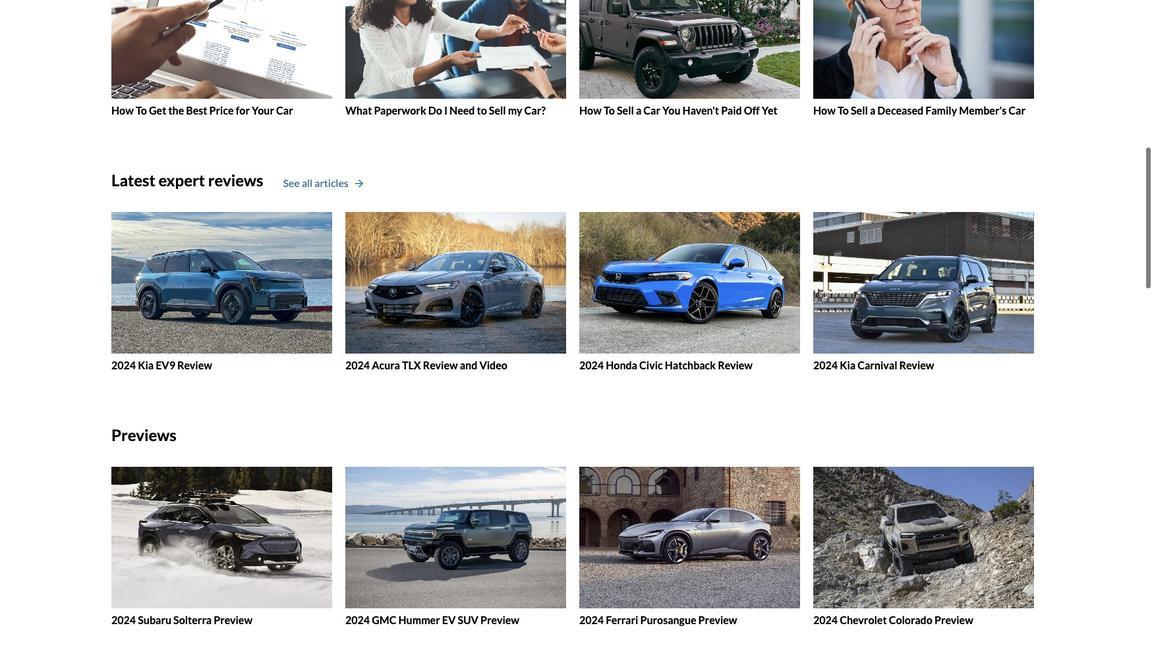 Task type: vqa. For each thing, say whether or not it's contained in the screenshot.
2nd / from the left
no



Task type: describe. For each thing, give the bounding box(es) containing it.
to
[[477, 104, 487, 116]]

2024 acura tlx review and video link
[[345, 212, 566, 372]]

2024 for 2024 chevrolet colorado preview
[[814, 614, 838, 627]]

chevrolet
[[840, 614, 887, 627]]

civic
[[640, 359, 663, 372]]

honda
[[606, 359, 638, 372]]

preview inside 2024 gmc hummer ev suv preview link
[[481, 614, 520, 627]]

how to sell a deceased family member's car image
[[814, 0, 1035, 99]]

to for how to get the best price for your car
[[136, 104, 147, 116]]

and
[[460, 359, 478, 372]]

off
[[744, 104, 760, 116]]

get
[[149, 104, 166, 116]]

2024 chevrolet colorado preview link
[[814, 467, 1035, 627]]

what paperwork do i need to sell my car? image
[[345, 0, 566, 99]]

2024 for 2024 acura tlx review and video
[[345, 359, 370, 372]]

purosangue
[[640, 614, 697, 627]]

colorado
[[889, 614, 933, 627]]

kia for ev9
[[138, 359, 154, 372]]

preview for 2024 ferrari purosangue preview
[[699, 614, 737, 627]]

2024 kia ev9 review image
[[111, 212, 332, 354]]

how to sell a car you haven't paid off yet link
[[580, 0, 800, 117]]

latest
[[111, 171, 156, 190]]

2024 for 2024 gmc hummer ev suv preview
[[345, 614, 370, 627]]

how to sell a deceased family member's car link
[[814, 0, 1035, 117]]

2024 for 2024 kia carnival review
[[814, 359, 838, 372]]

arrow right image
[[355, 180, 363, 189]]

haven't
[[683, 104, 719, 116]]

2024 for 2024 kia ev9 review
[[111, 359, 136, 372]]

2024 kia carnival review image
[[814, 212, 1035, 354]]

what
[[345, 104, 372, 116]]

member's
[[960, 104, 1007, 116]]

2024 ferrari purosangue preview image
[[580, 467, 800, 609]]

ev
[[442, 614, 456, 627]]

expert
[[159, 171, 205, 190]]

sell for how to sell a deceased family member's car
[[851, 104, 868, 116]]

see all articles
[[283, 177, 349, 189]]

2024 ferrari purosangue preview link
[[580, 467, 800, 627]]

how for how to get the best price for your car
[[111, 104, 134, 116]]

2024 subaru solterra preview
[[111, 614, 253, 627]]

my
[[508, 104, 523, 116]]

hummer
[[399, 614, 440, 627]]

preview for 2024 chevrolet colorado preview
[[935, 614, 974, 627]]

kia for carnival
[[840, 359, 856, 372]]

1 sell from the left
[[489, 104, 506, 116]]

the
[[168, 104, 184, 116]]

2024 kia carnival review link
[[814, 212, 1035, 372]]

reviews
[[208, 171, 263, 190]]

you
[[663, 104, 681, 116]]

a for deceased
[[870, 104, 876, 116]]

2024 honda civic hatchback review link
[[580, 212, 800, 372]]

2024 honda civic hatchback review
[[580, 359, 753, 372]]

subaru
[[138, 614, 171, 627]]



Task type: locate. For each thing, give the bounding box(es) containing it.
what paperwork do i need to sell my car? link
[[345, 0, 566, 117]]

tlx
[[402, 359, 421, 372]]

car right your
[[276, 104, 293, 116]]

2024 kia ev9 review link
[[111, 212, 332, 372]]

2024 chevrolet colorado preview
[[814, 614, 974, 627]]

2024 left honda
[[580, 359, 604, 372]]

4 preview from the left
[[935, 614, 974, 627]]

2 horizontal spatial car
[[1009, 104, 1026, 116]]

1 to from the left
[[136, 104, 147, 116]]

a left you
[[636, 104, 642, 116]]

1 kia from the left
[[138, 359, 154, 372]]

articles
[[315, 177, 349, 189]]

what paperwork do i need to sell my car?
[[345, 104, 546, 116]]

need
[[450, 104, 475, 116]]

preview right suv
[[481, 614, 520, 627]]

sell left you
[[617, 104, 634, 116]]

1 horizontal spatial kia
[[840, 359, 856, 372]]

preview right solterra
[[214, 614, 253, 627]]

2024 gmc hummer ev suv preview image
[[345, 467, 566, 609]]

how to get the best price for your car image
[[111, 0, 332, 99]]

1 preview from the left
[[214, 614, 253, 627]]

2 horizontal spatial how
[[814, 104, 836, 116]]

1 how from the left
[[111, 104, 134, 116]]

2024 left chevrolet
[[814, 614, 838, 627]]

2 car from the left
[[644, 104, 661, 116]]

2024 subaru solterra preview image
[[111, 467, 332, 609]]

3 preview from the left
[[699, 614, 737, 627]]

sell
[[489, 104, 506, 116], [617, 104, 634, 116], [851, 104, 868, 116]]

how left get
[[111, 104, 134, 116]]

carnival
[[858, 359, 898, 372]]

preview
[[214, 614, 253, 627], [481, 614, 520, 627], [699, 614, 737, 627], [935, 614, 974, 627]]

a for car
[[636, 104, 642, 116]]

3 how from the left
[[814, 104, 836, 116]]

2024 inside 2024 subaru solterra preview link
[[111, 614, 136, 627]]

1 car from the left
[[276, 104, 293, 116]]

review inside 'link'
[[718, 359, 753, 372]]

see
[[283, 177, 300, 189]]

kia
[[138, 359, 154, 372], [840, 359, 856, 372]]

how
[[111, 104, 134, 116], [580, 104, 602, 116], [814, 104, 836, 116]]

2024 left subaru
[[111, 614, 136, 627]]

preview inside the 2024 ferrari purosangue preview link
[[699, 614, 737, 627]]

2024 left acura
[[345, 359, 370, 372]]

0 horizontal spatial car
[[276, 104, 293, 116]]

0 horizontal spatial kia
[[138, 359, 154, 372]]

review for 2024 kia ev9 review
[[177, 359, 212, 372]]

2024 inside 2024 honda civic hatchback review 'link'
[[580, 359, 604, 372]]

for
[[236, 104, 250, 116]]

preview right colorado
[[935, 614, 974, 627]]

4 review from the left
[[900, 359, 935, 372]]

acura
[[372, 359, 400, 372]]

2024 inside 2024 gmc hummer ev suv preview link
[[345, 614, 370, 627]]

suv
[[458, 614, 479, 627]]

2024 gmc hummer ev suv preview link
[[345, 467, 566, 627]]

2024 gmc hummer ev suv preview
[[345, 614, 520, 627]]

preview inside 2024 chevrolet colorado preview link
[[935, 614, 974, 627]]

0 horizontal spatial how
[[111, 104, 134, 116]]

a left deceased
[[870, 104, 876, 116]]

2024 subaru solterra preview link
[[111, 467, 332, 627]]

1 horizontal spatial a
[[870, 104, 876, 116]]

review for 2024 acura tlx review and video
[[423, 359, 458, 372]]

2024 for 2024 ferrari purosangue preview
[[580, 614, 604, 627]]

paperwork
[[374, 104, 426, 116]]

2024 inside the 2024 ferrari purosangue preview link
[[580, 614, 604, 627]]

1 horizontal spatial car
[[644, 104, 661, 116]]

sell left deceased
[[851, 104, 868, 116]]

2024 inside 2024 chevrolet colorado preview link
[[814, 614, 838, 627]]

yet
[[762, 104, 778, 116]]

1 horizontal spatial how
[[580, 104, 602, 116]]

review left and
[[423, 359, 458, 372]]

family
[[926, 104, 958, 116]]

best
[[186, 104, 207, 116]]

to left get
[[136, 104, 147, 116]]

how to sell a car you haven't paid off yet
[[580, 104, 778, 116]]

see all articles link
[[283, 176, 363, 191]]

0 horizontal spatial to
[[136, 104, 147, 116]]

3 sell from the left
[[851, 104, 868, 116]]

2 horizontal spatial to
[[838, 104, 849, 116]]

car right member's
[[1009, 104, 1026, 116]]

deceased
[[878, 104, 924, 116]]

2024 acura tlx review and video
[[345, 359, 508, 372]]

how to sell a car you haven't paid off yet image
[[580, 0, 800, 99]]

1 horizontal spatial to
[[604, 104, 615, 116]]

your
[[252, 104, 274, 116]]

2024 acura tlx review and video image
[[345, 212, 566, 354]]

review right hatchback
[[718, 359, 753, 372]]

2024 honda civic hatchback review image
[[580, 212, 800, 354]]

kia inside "link"
[[840, 359, 856, 372]]

preview inside 2024 subaru solterra preview link
[[214, 614, 253, 627]]

gmc
[[372, 614, 397, 627]]

hatchback
[[665, 359, 716, 372]]

1 a from the left
[[636, 104, 642, 116]]

2 review from the left
[[423, 359, 458, 372]]

sell for how to sell a car you haven't paid off yet
[[617, 104, 634, 116]]

video
[[480, 359, 508, 372]]

car?
[[525, 104, 546, 116]]

do
[[428, 104, 442, 116]]

2 kia from the left
[[840, 359, 856, 372]]

how for how to sell a car you haven't paid off yet
[[580, 104, 602, 116]]

2024 kia carnival review
[[814, 359, 935, 372]]

price
[[209, 104, 234, 116]]

2024 left ev9
[[111, 359, 136, 372]]

solterra
[[173, 614, 212, 627]]

to for how to sell a car you haven't paid off yet
[[604, 104, 615, 116]]

review right carnival
[[900, 359, 935, 372]]

2024 inside 2024 acura tlx review and video link
[[345, 359, 370, 372]]

2 sell from the left
[[617, 104, 634, 116]]

2 a from the left
[[870, 104, 876, 116]]

review right ev9
[[177, 359, 212, 372]]

2024 chevrolet colorado preview image
[[814, 467, 1035, 609]]

how right car?
[[580, 104, 602, 116]]

2 to from the left
[[604, 104, 615, 116]]

to for how to sell a deceased family member's car
[[838, 104, 849, 116]]

2024 for 2024 honda civic hatchback review
[[580, 359, 604, 372]]

2 horizontal spatial sell
[[851, 104, 868, 116]]

how to sell a deceased family member's car
[[814, 104, 1026, 116]]

review for 2024 kia carnival review
[[900, 359, 935, 372]]

paid
[[721, 104, 742, 116]]

2024 kia ev9 review
[[111, 359, 212, 372]]

3 to from the left
[[838, 104, 849, 116]]

review inside "link"
[[900, 359, 935, 372]]

2024
[[111, 359, 136, 372], [345, 359, 370, 372], [580, 359, 604, 372], [814, 359, 838, 372], [111, 614, 136, 627], [345, 614, 370, 627], [580, 614, 604, 627], [814, 614, 838, 627]]

previews
[[111, 426, 177, 445]]

preview right purosangue at the bottom
[[699, 614, 737, 627]]

2 how from the left
[[580, 104, 602, 116]]

how to get the best price for your car
[[111, 104, 293, 116]]

2024 left ferrari
[[580, 614, 604, 627]]

latest expert reviews
[[111, 171, 263, 190]]

2024 ferrari purosangue preview
[[580, 614, 737, 627]]

2024 for 2024 subaru solterra preview
[[111, 614, 136, 627]]

car
[[276, 104, 293, 116], [644, 104, 661, 116], [1009, 104, 1026, 116]]

kia left ev9
[[138, 359, 154, 372]]

how right yet
[[814, 104, 836, 116]]

3 car from the left
[[1009, 104, 1026, 116]]

2024 inside 2024 kia carnival review "link"
[[814, 359, 838, 372]]

to left you
[[604, 104, 615, 116]]

how for how to sell a deceased family member's car
[[814, 104, 836, 116]]

sell right to
[[489, 104, 506, 116]]

3 review from the left
[[718, 359, 753, 372]]

kia left carnival
[[840, 359, 856, 372]]

1 horizontal spatial sell
[[617, 104, 634, 116]]

i
[[444, 104, 448, 116]]

2024 left "gmc"
[[345, 614, 370, 627]]

to
[[136, 104, 147, 116], [604, 104, 615, 116], [838, 104, 849, 116]]

preview for 2024 subaru solterra preview
[[214, 614, 253, 627]]

a
[[636, 104, 642, 116], [870, 104, 876, 116]]

how to get the best price for your car link
[[111, 0, 332, 117]]

car left you
[[644, 104, 661, 116]]

all
[[302, 177, 313, 189]]

1 review from the left
[[177, 359, 212, 372]]

0 horizontal spatial a
[[636, 104, 642, 116]]

to left deceased
[[838, 104, 849, 116]]

0 horizontal spatial sell
[[489, 104, 506, 116]]

ev9
[[156, 359, 175, 372]]

2024 inside the 2024 kia ev9 review link
[[111, 359, 136, 372]]

review
[[177, 359, 212, 372], [423, 359, 458, 372], [718, 359, 753, 372], [900, 359, 935, 372]]

2024 left carnival
[[814, 359, 838, 372]]

2 preview from the left
[[481, 614, 520, 627]]

ferrari
[[606, 614, 638, 627]]



